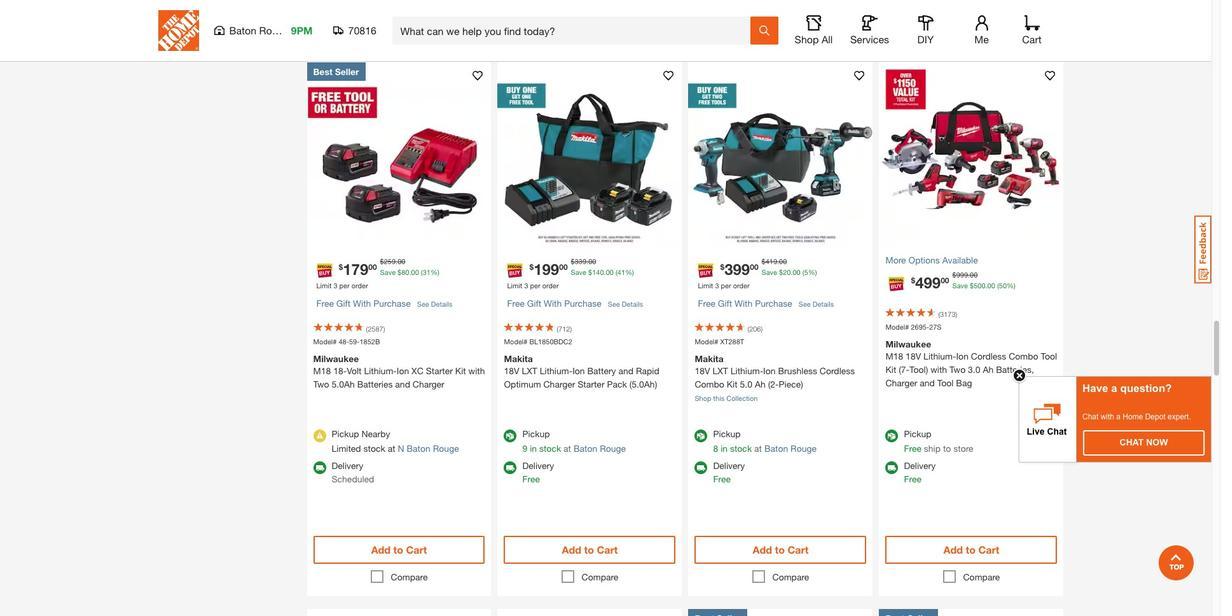 Task type: locate. For each thing, give the bounding box(es) containing it.
milwaukee inside milwaukee m18 18v lithium-ion cordless combo tool kit (7-tool) with two 3.0 ah batteries, charger and tool bag
[[886, 338, 932, 349]]

2 at from the left
[[564, 443, 572, 454]]

baton rouge link
[[574, 443, 626, 454], [765, 443, 817, 454]]

2 delivery free from the left
[[714, 460, 745, 484]]

3 delivery from the left
[[714, 460, 745, 471]]

1 see from the left
[[417, 300, 429, 308]]

0 horizontal spatial in
[[530, 443, 537, 454]]

3 order from the left
[[734, 281, 750, 289]]

2 add to cart from the left
[[562, 543, 618, 555]]

cart
[[1023, 33, 1042, 45], [406, 543, 427, 555], [597, 543, 618, 555], [788, 543, 809, 555], [979, 543, 1000, 555]]

add to cart button for free
[[886, 536, 1058, 564]]

baton rouge link for 399
[[765, 443, 817, 454]]

0 vertical spatial starter
[[426, 365, 453, 376]]

.
[[396, 257, 398, 266], [587, 257, 589, 266], [778, 257, 780, 266], [410, 268, 411, 276], [604, 268, 606, 276], [791, 268, 793, 276], [969, 271, 971, 279], [986, 281, 988, 289]]

( up 27s
[[939, 310, 941, 318]]

) for 399
[[762, 325, 763, 333]]

order
[[352, 281, 368, 289], [543, 281, 559, 289], [734, 281, 750, 289]]

available for pickup image
[[504, 429, 517, 442], [695, 429, 708, 442], [886, 429, 899, 442]]

rouge inside pickup 8 in stock at baton rouge
[[791, 443, 817, 454]]

more options available link
[[886, 253, 1058, 267]]

1 horizontal spatial stock
[[540, 443, 561, 454]]

3 up model# 48-59-1852b
[[334, 281, 338, 289]]

4 add to cart button from the left
[[886, 536, 1058, 564]]

stock inside pickup 9 in stock at baton rouge
[[540, 443, 561, 454]]

2 add from the left
[[562, 543, 582, 555]]

available shipping image
[[886, 461, 899, 474]]

1 vertical spatial starter
[[578, 379, 605, 389]]

gift down the 179 at the left top of the page
[[337, 298, 351, 309]]

$ left 339
[[530, 262, 534, 272]]

starter
[[426, 365, 453, 376], [578, 379, 605, 389]]

2 horizontal spatial see details button
[[799, 293, 835, 316]]

0 horizontal spatial ah
[[755, 379, 766, 389]]

( right 500
[[998, 281, 1000, 289]]

419
[[766, 257, 778, 266]]

kit inside makita 18v lxt lithium-ion brushless cordless combo kit 5.0 ah (2-piece) shop this collection
[[727, 379, 738, 389]]

add to cart button for limited stock at
[[313, 536, 485, 564]]

00 inside $ 399 00
[[751, 262, 759, 272]]

1 horizontal spatial 18v
[[695, 365, 711, 376]]

0 horizontal spatial makita
[[504, 353, 533, 364]]

3 add to cart from the left
[[753, 543, 809, 555]]

( inside $ 259 . 00 save $ 80 . 00 ( 31 %) limit 3 per order
[[421, 268, 423, 276]]

1 horizontal spatial free gift with purchase see details
[[508, 298, 644, 309]]

model# for 199
[[504, 337, 528, 346]]

3 free gift with purchase button from the left
[[698, 291, 793, 316]]

stock right 8
[[731, 443, 752, 454]]

cordless right brushless
[[820, 365, 856, 376]]

per for 179
[[340, 281, 350, 289]]

80
[[402, 268, 410, 276]]

2 see from the left
[[608, 300, 620, 308]]

delivery free down 9
[[523, 460, 555, 484]]

see details button for 179
[[417, 293, 453, 316]]

order for 199
[[543, 281, 559, 289]]

2 3 from the left
[[525, 281, 529, 289]]

2 horizontal spatial delivery free
[[905, 460, 936, 484]]

3 stock from the left
[[731, 443, 752, 454]]

3 inside $ 259 . 00 save $ 80 . 00 ( 31 %) limit 3 per order
[[334, 281, 338, 289]]

charger inside milwaukee m18 18-volt lithium-ion xc starter kit with two 5.0ah batteries and charger
[[413, 379, 445, 389]]

2 horizontal spatial order
[[734, 281, 750, 289]]

lithium- down bl1850bdc2
[[540, 365, 573, 376]]

$ left "5"
[[780, 268, 784, 276]]

3 add from the left
[[753, 543, 773, 555]]

2 available for pickup image from the left
[[695, 429, 708, 442]]

free gift with purchase see details
[[317, 298, 453, 309], [508, 298, 644, 309], [698, 298, 835, 309]]

1 horizontal spatial available for pickup image
[[695, 429, 708, 442]]

bag
[[957, 377, 973, 388]]

and down tool)
[[920, 377, 935, 388]]

2 horizontal spatial see
[[799, 300, 811, 308]]

delivery down 9
[[523, 460, 555, 471]]

0 horizontal spatial two
[[313, 379, 329, 389]]

ah left (2-
[[755, 379, 766, 389]]

lxt up this
[[713, 365, 729, 376]]

0 horizontal spatial limit
[[317, 281, 332, 289]]

kit left (7-
[[886, 364, 897, 375]]

1 horizontal spatial baton rouge link
[[765, 443, 817, 454]]

1 horizontal spatial free gift with purchase button
[[508, 291, 602, 316]]

1 stock from the left
[[364, 443, 386, 454]]

1 delivery free from the left
[[523, 460, 555, 484]]

shop inside makita 18v lxt lithium-ion brushless cordless combo kit 5.0 ah (2-piece) shop this collection
[[695, 394, 712, 402]]

stock inside pickup 8 in stock at baton rouge
[[731, 443, 752, 454]]

add to cart up the m18 18v lithium-ion cordless combo tool kit (9-tool) with (3) 4.0 ah batteries, charger and tool bag image
[[753, 543, 809, 555]]

m18 up (7-
[[886, 351, 904, 361]]

lithium- inside milwaukee m18 18-volt lithium-ion xc starter kit with two 5.0ah batteries and charger
[[364, 365, 397, 376]]

available for pickup image up available shipping icon
[[886, 429, 899, 442]]

41
[[618, 268, 626, 276]]

purchase up ( 712 )
[[565, 298, 602, 309]]

2 horizontal spatial stock
[[731, 443, 752, 454]]

baton inside pickup 8 in stock at baton rouge
[[765, 443, 789, 454]]

combo inside milwaukee m18 18v lithium-ion cordless combo tool kit (7-tool) with two 3.0 ah batteries, charger and tool bag
[[1010, 351, 1039, 361]]

pickup for free
[[905, 428, 932, 439]]

kit inside milwaukee m18 18v lithium-ion cordless combo tool kit (7-tool) with two 3.0 ah batteries, charger and tool bag
[[886, 364, 897, 375]]

3 details from the left
[[813, 300, 835, 308]]

1 purchase from the left
[[374, 298, 411, 309]]

( right 80
[[421, 268, 423, 276]]

ion for makita 18v lxt lithium-ion battery and rapid optimum charger starter pack (5.0ah)
[[573, 365, 585, 376]]

free gift with purchase button up 712
[[508, 291, 602, 316]]

order inside $ 419 . 00 save $ 20 . 00 ( 5 %) limit 3 per order
[[734, 281, 750, 289]]

1 horizontal spatial cordless
[[972, 351, 1007, 361]]

1 add from the left
[[371, 543, 391, 555]]

save down 339
[[571, 268, 587, 276]]

to for pickup free ship to store
[[966, 543, 976, 555]]

2 horizontal spatial 3
[[716, 281, 720, 289]]

compare
[[391, 25, 428, 36], [773, 25, 810, 36], [964, 25, 1001, 36], [391, 571, 428, 582], [582, 571, 619, 582], [773, 571, 810, 582], [964, 571, 1001, 582]]

purchase for 199
[[565, 298, 602, 309]]

. down "more options available" link
[[969, 271, 971, 279]]

2 available shipping image from the left
[[504, 461, 517, 474]]

2 stock from the left
[[540, 443, 561, 454]]

259
[[384, 257, 396, 266]]

1 horizontal spatial makita
[[695, 353, 724, 364]]

0 horizontal spatial purchase
[[374, 298, 411, 309]]

gift down the 199
[[528, 298, 542, 309]]

see details button down 31
[[417, 293, 453, 316]]

. left 41
[[604, 268, 606, 276]]

see down 31
[[417, 300, 429, 308]]

cordless inside makita 18v lxt lithium-ion brushless cordless combo kit 5.0 ah (2-piece) shop this collection
[[820, 365, 856, 376]]

18v up "optimum"
[[504, 365, 520, 376]]

m18 18-volt lithium-ion xc starter kit with two 5.0ah batteries and charger image
[[307, 63, 492, 247]]

1 horizontal spatial lxt
[[713, 365, 729, 376]]

chat
[[1120, 437, 1145, 447]]

kit
[[886, 364, 897, 375], [456, 365, 466, 376], [727, 379, 738, 389]]

the home depot logo image
[[158, 10, 199, 51]]

1 baton rouge link from the left
[[574, 443, 626, 454]]

to for pickup 8 in stock at baton rouge
[[776, 543, 785, 555]]

3173
[[941, 310, 956, 318]]

rapid
[[636, 365, 660, 376]]

gift down 399
[[718, 298, 733, 309]]

add to cart for limited stock at
[[371, 543, 427, 555]]

3 for 399
[[716, 281, 720, 289]]

2 horizontal spatial purchase
[[756, 298, 793, 309]]

0 horizontal spatial per
[[340, 281, 350, 289]]

makita 18v lxt lithium-ion battery and rapid optimum charger starter pack (5.0ah)
[[504, 353, 660, 389]]

order inside $ 339 . 00 save $ 140 . 00 ( 41 %) limit 3 per order
[[543, 281, 559, 289]]

lithium- for makita 18v lxt lithium-ion battery and rapid optimum charger starter pack (5.0ah)
[[540, 365, 573, 376]]

3 purchase from the left
[[756, 298, 793, 309]]

1 horizontal spatial order
[[543, 281, 559, 289]]

and inside makita 18v lxt lithium-ion battery and rapid optimum charger starter pack (5.0ah)
[[619, 365, 634, 376]]

lxt
[[522, 365, 538, 376], [713, 365, 729, 376]]

per down the 199
[[531, 281, 541, 289]]

2 details from the left
[[622, 300, 644, 308]]

0 vertical spatial two
[[950, 364, 966, 375]]

chat
[[1083, 412, 1099, 421]]

%)
[[431, 268, 440, 276], [626, 268, 634, 276], [809, 268, 818, 276], [1008, 281, 1016, 289]]

0 vertical spatial tool
[[1042, 351, 1058, 361]]

0 horizontal spatial combo
[[695, 379, 725, 389]]

2 baton rouge link from the left
[[765, 443, 817, 454]]

4 delivery from the left
[[905, 460, 936, 471]]

00 inside $ 199 00
[[560, 262, 568, 272]]

in inside pickup 9 in stock at baton rouge
[[530, 443, 537, 454]]

1 available shipping image from the left
[[313, 461, 326, 474]]

lxt inside makita 18v lxt lithium-ion brushless cordless combo kit 5.0 ah (2-piece) shop this collection
[[713, 365, 729, 376]]

3 for 179
[[334, 281, 338, 289]]

milwaukee inside milwaukee m18 18-volt lithium-ion xc starter kit with two 5.0ah batteries and charger
[[313, 353, 359, 364]]

delivery down 8
[[714, 460, 745, 471]]

339
[[575, 257, 587, 266]]

limit inside $ 259 . 00 save $ 80 . 00 ( 31 %) limit 3 per order
[[317, 281, 332, 289]]

lithium- inside makita 18v lxt lithium-ion battery and rapid optimum charger starter pack (5.0ah)
[[540, 365, 573, 376]]

1 vertical spatial cordless
[[820, 365, 856, 376]]

delivery free for 199
[[523, 460, 555, 484]]

2 horizontal spatial per
[[721, 281, 732, 289]]

2 horizontal spatial 18v
[[906, 351, 922, 361]]

free gift with purchase see details for 399
[[698, 298, 835, 309]]

1 with from the left
[[353, 298, 371, 309]]

2 horizontal spatial with
[[1101, 412, 1115, 421]]

pickup inside the pickup nearby limited stock at n baton rouge
[[332, 428, 359, 439]]

free gift with purchase button for 179
[[317, 291, 411, 316]]

2 makita from the left
[[695, 353, 724, 364]]

combo up this
[[695, 379, 725, 389]]

limit inside $ 419 . 00 save $ 20 . 00 ( 5 %) limit 3 per order
[[698, 281, 714, 289]]

me
[[975, 33, 990, 45]]

save for 199
[[571, 268, 587, 276]]

1 horizontal spatial with
[[931, 364, 948, 375]]

save inside $ 999 . 00 save $ 500 . 00 ( 50 %)
[[953, 281, 969, 289]]

free gift with purchase button up ( 206 )
[[698, 291, 793, 316]]

milwaukee m18 18-volt lithium-ion xc starter kit with two 5.0ah batteries and charger
[[313, 353, 485, 389]]

lithium- inside milwaukee m18 18v lithium-ion cordless combo tool kit (7-tool) with two 3.0 ah batteries, charger and tool bag
[[924, 351, 957, 361]]

free
[[317, 298, 334, 309], [508, 298, 525, 309], [698, 298, 716, 309], [905, 443, 922, 454], [523, 473, 540, 484], [714, 473, 731, 484], [905, 473, 922, 484]]

with for 399
[[735, 298, 753, 309]]

0 horizontal spatial see details button
[[417, 293, 453, 316]]

$ 419 . 00 save $ 20 . 00 ( 5 %) limit 3 per order
[[698, 257, 818, 289]]

0 horizontal spatial at
[[388, 443, 396, 454]]

add to cart button up the m18 18v lithium-ion cordless combo tool kit (9-tool) with (3) 4.0 ah batteries, charger and tool bag image
[[695, 536, 867, 564]]

ion inside makita 18v lxt lithium-ion brushless cordless combo kit 5.0 ah (2-piece) shop this collection
[[764, 365, 776, 376]]

1 vertical spatial a
[[1117, 412, 1121, 421]]

2 see details button from the left
[[608, 293, 644, 316]]

at
[[388, 443, 396, 454], [564, 443, 572, 454], [755, 443, 762, 454]]

pickup inside pickup free ship to store
[[905, 428, 932, 439]]

%) right 20
[[809, 268, 818, 276]]

0 horizontal spatial with
[[353, 298, 371, 309]]

%) inside $ 419 . 00 save $ 20 . 00 ( 5 %) limit 3 per order
[[809, 268, 818, 276]]

limit for 199
[[508, 281, 523, 289]]

3 3 from the left
[[716, 281, 720, 289]]

to for pickup nearby limited stock at n baton rouge
[[394, 543, 404, 555]]

with right "chat"
[[1101, 412, 1115, 421]]

3 inside $ 419 . 00 save $ 20 . 00 ( 5 %) limit 3 per order
[[716, 281, 720, 289]]

add to cart
[[371, 543, 427, 555], [562, 543, 618, 555], [753, 543, 809, 555], [944, 543, 1000, 555]]

1 horizontal spatial see details button
[[608, 293, 644, 316]]

1 see details button from the left
[[417, 293, 453, 316]]

%) for 399
[[809, 268, 818, 276]]

1 horizontal spatial see
[[608, 300, 620, 308]]

399
[[725, 260, 751, 278]]

delivery free for 399
[[714, 460, 745, 484]]

delivery inside delivery scheduled
[[332, 460, 364, 471]]

model#
[[886, 323, 910, 331], [313, 337, 337, 346], [504, 337, 528, 346], [695, 337, 719, 346]]

at left "n" at the left bottom of the page
[[388, 443, 396, 454]]

kit for (7-
[[886, 364, 897, 375]]

1 delivery from the left
[[332, 460, 364, 471]]

3 per from the left
[[721, 281, 732, 289]]

1 horizontal spatial limit
[[508, 281, 523, 289]]

free up the model# xt288t
[[698, 298, 716, 309]]

2 pickup from the left
[[523, 428, 550, 439]]

charger down xc
[[413, 379, 445, 389]]

to up m18 18-volt 175-watt lithium-ion powered compact inverter with 6.0 ah battery image
[[585, 543, 594, 555]]

makita
[[504, 353, 533, 364], [695, 353, 724, 364]]

1 gift from the left
[[337, 298, 351, 309]]

limit
[[317, 281, 332, 289], [508, 281, 523, 289], [698, 281, 714, 289]]

%) inside $ 259 . 00 save $ 80 . 00 ( 31 %) limit 3 per order
[[431, 268, 440, 276]]

two inside milwaukee m18 18-volt lithium-ion xc starter kit with two 5.0ah batteries and charger
[[313, 379, 329, 389]]

at for 199
[[564, 443, 572, 454]]

$ right $ 199 00
[[571, 257, 575, 266]]

3 free gift with purchase see details from the left
[[698, 298, 835, 309]]

to
[[944, 443, 952, 454], [394, 543, 404, 555], [585, 543, 594, 555], [776, 543, 785, 555], [966, 543, 976, 555]]

1852b
[[360, 337, 380, 346]]

0 horizontal spatial free gift with purchase button
[[317, 291, 411, 316]]

2 free gift with purchase button from the left
[[508, 291, 602, 316]]

1 vertical spatial milwaukee
[[313, 353, 359, 364]]

1 add to cart from the left
[[371, 543, 427, 555]]

0 horizontal spatial gift
[[337, 298, 351, 309]]

3 pickup from the left
[[714, 428, 741, 439]]

cart for pickup nearby limited stock at n baton rouge
[[406, 543, 427, 555]]

2 delivery from the left
[[523, 460, 555, 471]]

0 horizontal spatial charger
[[413, 379, 445, 389]]

see details button down 41
[[608, 293, 644, 316]]

0 horizontal spatial m18
[[313, 365, 331, 376]]

1 available for pickup image from the left
[[504, 429, 517, 442]]

per down 399
[[721, 281, 732, 289]]

volt
[[347, 365, 362, 376]]

1 vertical spatial ah
[[755, 379, 766, 389]]

0 horizontal spatial available for pickup image
[[504, 429, 517, 442]]

save for 179
[[380, 268, 396, 276]]

2 horizontal spatial available for pickup image
[[886, 429, 899, 442]]

milwaukee m18 18v lithium-ion cordless combo tool kit (7-tool) with two 3.0 ah batteries, charger and tool bag
[[886, 338, 1058, 388]]

charger down (7-
[[886, 377, 918, 388]]

0 horizontal spatial tool
[[938, 377, 954, 388]]

. left "5"
[[791, 268, 793, 276]]

ion up (2-
[[764, 365, 776, 376]]

1 3 from the left
[[334, 281, 338, 289]]

details for 199
[[622, 300, 644, 308]]

5.0ah
[[332, 379, 355, 389]]

00 left 999
[[941, 275, 950, 285]]

1 vertical spatial combo
[[695, 379, 725, 389]]

with
[[931, 364, 948, 375], [469, 365, 485, 376], [1101, 412, 1115, 421]]

3 gift from the left
[[718, 298, 733, 309]]

2 horizontal spatial details
[[813, 300, 835, 308]]

shop inside 'button'
[[795, 33, 819, 45]]

1 horizontal spatial in
[[721, 443, 728, 454]]

piece)
[[779, 379, 804, 389]]

to up m18 18-volt lithium-ion high output 12.0ah battery with two 3.0ah batteries (3-pack) image
[[394, 543, 404, 555]]

3 for 199
[[525, 281, 529, 289]]

a
[[1112, 383, 1118, 395], [1117, 412, 1121, 421]]

1 add to cart button from the left
[[313, 536, 485, 564]]

0 horizontal spatial 3
[[334, 281, 338, 289]]

milwaukee
[[886, 338, 932, 349], [313, 353, 359, 364]]

$ 179 00
[[339, 260, 377, 278]]

at right 8
[[755, 443, 762, 454]]

with inside milwaukee m18 18v lithium-ion cordless combo tool kit (7-tool) with two 3.0 ah batteries, charger and tool bag
[[931, 364, 948, 375]]

pickup up 8
[[714, 428, 741, 439]]

0 horizontal spatial see
[[417, 300, 429, 308]]

2 horizontal spatial and
[[920, 377, 935, 388]]

lxt for kit
[[713, 365, 729, 376]]

1 horizontal spatial delivery free
[[714, 460, 745, 484]]

18v inside milwaukee m18 18v lithium-ion cordless combo tool kit (7-tool) with two 3.0 ah batteries, charger and tool bag
[[906, 351, 922, 361]]

add to cart up m18 18-volt 175-watt lithium-ion powered compact inverter with 6.0 ah battery image
[[562, 543, 618, 555]]

$ inside $ 199 00
[[530, 262, 534, 272]]

1 vertical spatial m18
[[313, 365, 331, 376]]

in inside pickup 8 in stock at baton rouge
[[721, 443, 728, 454]]

add for 8 in stock
[[753, 543, 773, 555]]

1 horizontal spatial m18
[[886, 351, 904, 361]]

save inside $ 419 . 00 save $ 20 . 00 ( 5 %) limit 3 per order
[[762, 268, 778, 276]]

delivery for limited stock at
[[332, 460, 364, 471]]

limit for 399
[[698, 281, 714, 289]]

save down 419
[[762, 268, 778, 276]]

milwaukee up 18-
[[313, 353, 359, 364]]

) for 179
[[384, 325, 385, 333]]

$ left 41
[[589, 268, 593, 276]]

add to cart button
[[313, 536, 485, 564], [504, 536, 676, 564], [695, 536, 867, 564], [886, 536, 1058, 564]]

2 in from the left
[[721, 443, 728, 454]]

0 horizontal spatial baton rouge link
[[574, 443, 626, 454]]

1 order from the left
[[352, 281, 368, 289]]

3 up the model# xt288t
[[716, 281, 720, 289]]

2 order from the left
[[543, 281, 559, 289]]

stock
[[364, 443, 386, 454], [540, 443, 561, 454], [731, 443, 752, 454]]

1 horizontal spatial 3
[[525, 281, 529, 289]]

delivery free down 8
[[714, 460, 745, 484]]

18v inside makita 18v lxt lithium-ion battery and rapid optimum charger starter pack (5.0ah)
[[504, 365, 520, 376]]

baton right 9
[[574, 443, 598, 454]]

purchase up 206
[[756, 298, 793, 309]]

2695-
[[912, 323, 930, 331]]

stock down 'nearby'
[[364, 443, 386, 454]]

lithium-
[[924, 351, 957, 361], [364, 365, 397, 376], [540, 365, 573, 376], [731, 365, 764, 376]]

m18 inside milwaukee m18 18-volt lithium-ion xc starter kit with two 5.0ah batteries and charger
[[313, 365, 331, 376]]

0 horizontal spatial free gift with purchase see details
[[317, 298, 453, 309]]

2 free gift with purchase see details from the left
[[508, 298, 644, 309]]

0 horizontal spatial shop
[[695, 394, 712, 402]]

8
[[714, 443, 719, 454]]

3 available for pickup image from the left
[[886, 429, 899, 442]]

lithium- inside makita 18v lxt lithium-ion brushless cordless combo kit 5.0 ah (2-piece) shop this collection
[[731, 365, 764, 376]]

per inside $ 259 . 00 save $ 80 . 00 ( 31 %) limit 3 per order
[[340, 281, 350, 289]]

available shipping image
[[313, 461, 326, 474], [504, 461, 517, 474], [695, 461, 708, 474]]

with for 179
[[353, 298, 371, 309]]

lxt for optimum
[[522, 365, 538, 376]]

3 inside $ 339 . 00 save $ 140 . 00 ( 41 %) limit 3 per order
[[525, 281, 529, 289]]

1 horizontal spatial starter
[[578, 379, 605, 389]]

save inside $ 259 . 00 save $ 80 . 00 ( 31 %) limit 3 per order
[[380, 268, 396, 276]]

per inside $ 339 . 00 save $ 140 . 00 ( 41 %) limit 3 per order
[[531, 281, 541, 289]]

2 add to cart button from the left
[[504, 536, 676, 564]]

pickup inside pickup 9 in stock at baton rouge
[[523, 428, 550, 439]]

delivery down ship
[[905, 460, 936, 471]]

limit inside $ 339 . 00 save $ 140 . 00 ( 41 %) limit 3 per order
[[508, 281, 523, 289]]

model# left 48-
[[313, 337, 337, 346]]

2 gift from the left
[[528, 298, 542, 309]]

makita inside makita 18v lxt lithium-ion brushless cordless combo kit 5.0 ah (2-piece) shop this collection
[[695, 353, 724, 364]]

charger right "optimum"
[[544, 379, 576, 389]]

1 vertical spatial two
[[313, 379, 329, 389]]

1 horizontal spatial purchase
[[565, 298, 602, 309]]

3 add to cart button from the left
[[695, 536, 867, 564]]

ion left xc
[[397, 365, 409, 376]]

1 makita from the left
[[504, 353, 533, 364]]

in
[[530, 443, 537, 454], [721, 443, 728, 454]]

1 in from the left
[[530, 443, 537, 454]]

pickup up 9
[[523, 428, 550, 439]]

3
[[334, 281, 338, 289], [525, 281, 529, 289], [716, 281, 720, 289]]

1 free gift with purchase see details from the left
[[317, 298, 453, 309]]

2 horizontal spatial kit
[[886, 364, 897, 375]]

206
[[750, 325, 762, 333]]

1 pickup from the left
[[332, 428, 359, 439]]

3 up model# bl1850bdc2
[[525, 281, 529, 289]]

0 vertical spatial shop
[[795, 33, 819, 45]]

3 see from the left
[[799, 300, 811, 308]]

%) right 140
[[626, 268, 634, 276]]

2 lxt from the left
[[713, 365, 729, 376]]

now
[[1147, 437, 1169, 447]]

3 see details button from the left
[[799, 293, 835, 316]]

2 horizontal spatial at
[[755, 443, 762, 454]]

with up ( 712 )
[[544, 298, 562, 309]]

0 horizontal spatial with
[[469, 365, 485, 376]]

3 limit from the left
[[698, 281, 714, 289]]

4 pickup from the left
[[905, 428, 932, 439]]

save down 999
[[953, 281, 969, 289]]

0 horizontal spatial details
[[431, 300, 453, 308]]

00 left 259
[[369, 262, 377, 272]]

1 horizontal spatial per
[[531, 281, 541, 289]]

model# left bl1850bdc2
[[504, 337, 528, 346]]

0 vertical spatial ah
[[984, 364, 994, 375]]

see for 399
[[799, 300, 811, 308]]

best
[[313, 66, 333, 77]]

m18
[[886, 351, 904, 361], [313, 365, 331, 376]]

starter down battery
[[578, 379, 605, 389]]

%) inside $ 339 . 00 save $ 140 . 00 ( 41 %) limit 3 per order
[[626, 268, 634, 276]]

ion
[[957, 351, 969, 361], [397, 365, 409, 376], [573, 365, 585, 376], [764, 365, 776, 376]]

chat now link
[[1085, 431, 1205, 455]]

0 horizontal spatial order
[[352, 281, 368, 289]]

2 purchase from the left
[[565, 298, 602, 309]]

(
[[421, 268, 423, 276], [616, 268, 618, 276], [803, 268, 805, 276], [998, 281, 1000, 289], [939, 310, 941, 318], [366, 325, 368, 333], [557, 325, 559, 333], [748, 325, 750, 333]]

3 delivery free from the left
[[905, 460, 936, 484]]

save
[[380, 268, 396, 276], [571, 268, 587, 276], [762, 268, 778, 276], [953, 281, 969, 289]]

1 horizontal spatial kit
[[727, 379, 738, 389]]

18v down the model# xt288t
[[695, 365, 711, 376]]

pickup inside pickup 8 in stock at baton rouge
[[714, 428, 741, 439]]

with right tool)
[[931, 364, 948, 375]]

ion inside makita 18v lxt lithium-ion battery and rapid optimum charger starter pack (5.0ah)
[[573, 365, 585, 376]]

0 horizontal spatial stock
[[364, 443, 386, 454]]

0 vertical spatial milwaukee
[[886, 338, 932, 349]]

and right batteries
[[395, 379, 410, 389]]

save inside $ 339 . 00 save $ 140 . 00 ( 41 %) limit 3 per order
[[571, 268, 587, 276]]

0 vertical spatial m18
[[886, 351, 904, 361]]

1 lxt from the left
[[522, 365, 538, 376]]

limit up model# 48-59-1852b
[[317, 281, 332, 289]]

m18 inside milwaukee m18 18v lithium-ion cordless combo tool kit (7-tool) with two 3.0 ah batteries, charger and tool bag
[[886, 351, 904, 361]]

2 per from the left
[[531, 281, 541, 289]]

charger inside makita 18v lxt lithium-ion battery and rapid optimum charger starter pack (5.0ah)
[[544, 379, 576, 389]]

charger inside milwaukee m18 18v lithium-ion cordless combo tool kit (7-tool) with two 3.0 ah batteries, charger and tool bag
[[886, 377, 918, 388]]

makita up "optimum"
[[504, 353, 533, 364]]

1 horizontal spatial with
[[544, 298, 562, 309]]

1 vertical spatial shop
[[695, 394, 712, 402]]

0 vertical spatial combo
[[1010, 351, 1039, 361]]

lxt inside makita 18v lxt lithium-ion battery and rapid optimum charger starter pack (5.0ah)
[[522, 365, 538, 376]]

kit inside milwaukee m18 18-volt lithium-ion xc starter kit with two 5.0ah batteries and charger
[[456, 365, 466, 376]]

to inside pickup free ship to store
[[944, 443, 952, 454]]

1 horizontal spatial two
[[950, 364, 966, 375]]

$ 259 . 00 save $ 80 . 00 ( 31 %) limit 3 per order
[[317, 257, 440, 289]]

ion left battery
[[573, 365, 585, 376]]

at inside pickup 8 in stock at baton rouge
[[755, 443, 762, 454]]

model# for 399
[[695, 337, 719, 346]]

0 horizontal spatial and
[[395, 379, 410, 389]]

1 per from the left
[[340, 281, 350, 289]]

712
[[559, 325, 571, 333]]

%) for 179
[[431, 268, 440, 276]]

and inside milwaukee m18 18-volt lithium-ion xc starter kit with two 5.0ah batteries and charger
[[395, 379, 410, 389]]

free gift with purchase see details up 206
[[698, 298, 835, 309]]

1 details from the left
[[431, 300, 453, 308]]

2 horizontal spatial gift
[[718, 298, 733, 309]]

pickup for nearby
[[332, 428, 359, 439]]

1 horizontal spatial charger
[[544, 379, 576, 389]]

00
[[398, 257, 406, 266], [589, 257, 597, 266], [780, 257, 788, 266], [369, 262, 377, 272], [560, 262, 568, 272], [751, 262, 759, 272], [411, 268, 419, 276], [606, 268, 614, 276], [793, 268, 801, 276], [971, 271, 978, 279], [941, 275, 950, 285], [988, 281, 996, 289]]

2 with from the left
[[544, 298, 562, 309]]

m18 18-volt 175-watt lithium-ion powered compact inverter with 6.0 ah battery image
[[498, 609, 683, 616]]

1 horizontal spatial and
[[619, 365, 634, 376]]

4 add from the left
[[944, 543, 964, 555]]

ion inside milwaukee m18 18-volt lithium-ion xc starter kit with two 5.0ah batteries and charger
[[397, 365, 409, 376]]

add to cart button up atomic 20-volt lithium-ion cordless compact 1/2 in. drill/driver kit with 2.0ah battery, charger and bag image
[[886, 536, 1058, 564]]

00 right 80
[[411, 268, 419, 276]]

shop all button
[[794, 15, 835, 46]]

0 horizontal spatial 18v
[[504, 365, 520, 376]]

3 at from the left
[[755, 443, 762, 454]]

cart for pickup free ship to store
[[979, 543, 1000, 555]]

free gift with purchase button for 399
[[698, 291, 793, 316]]

1 horizontal spatial available shipping image
[[504, 461, 517, 474]]

1 horizontal spatial shop
[[795, 33, 819, 45]]

140
[[593, 268, 604, 276]]

cordless up "3.0" on the bottom right
[[972, 351, 1007, 361]]

delivery
[[332, 460, 364, 471], [523, 460, 555, 471], [714, 460, 745, 471], [905, 460, 936, 471]]

per
[[340, 281, 350, 289], [531, 281, 541, 289], [721, 281, 732, 289]]

ion for milwaukee m18 18v lithium-ion cordless combo tool kit (7-tool) with two 3.0 ah batteries, charger and tool bag
[[957, 351, 969, 361]]

0 horizontal spatial lxt
[[522, 365, 538, 376]]

1 horizontal spatial at
[[564, 443, 572, 454]]

per inside $ 419 . 00 save $ 20 . 00 ( 5 %) limit 3 per order
[[721, 281, 732, 289]]

purchase
[[374, 298, 411, 309], [565, 298, 602, 309], [756, 298, 793, 309]]

baton
[[229, 24, 257, 36], [407, 443, 431, 454], [574, 443, 598, 454], [765, 443, 789, 454]]

2 horizontal spatial free gift with purchase button
[[698, 291, 793, 316]]

2 limit from the left
[[508, 281, 523, 289]]

and
[[619, 365, 634, 376], [920, 377, 935, 388], [395, 379, 410, 389]]

delivery free down ship
[[905, 460, 936, 484]]

0 horizontal spatial kit
[[456, 365, 466, 376]]

1 free gift with purchase button from the left
[[317, 291, 411, 316]]

3 with from the left
[[735, 298, 753, 309]]

at inside pickup 9 in stock at baton rouge
[[564, 443, 572, 454]]

1 limit from the left
[[317, 281, 332, 289]]

cordless
[[972, 351, 1007, 361], [820, 365, 856, 376]]

1 horizontal spatial milwaukee
[[886, 338, 932, 349]]

0 horizontal spatial milwaukee
[[313, 353, 359, 364]]

0 vertical spatial cordless
[[972, 351, 1007, 361]]

1 at from the left
[[388, 443, 396, 454]]

ion inside milwaukee m18 18v lithium-ion cordless combo tool kit (7-tool) with two 3.0 ah batteries, charger and tool bag
[[957, 351, 969, 361]]

limit up model# bl1850bdc2
[[508, 281, 523, 289]]

per for 199
[[531, 281, 541, 289]]

2 horizontal spatial free gift with purchase see details
[[698, 298, 835, 309]]

shop left this
[[695, 394, 712, 402]]

order inside $ 259 . 00 save $ 80 . 00 ( 31 %) limit 3 per order
[[352, 281, 368, 289]]

4 add to cart from the left
[[944, 543, 1000, 555]]

1 horizontal spatial details
[[622, 300, 644, 308]]

atomic 20-volt lithium-ion cordless compact 1/2 in. drill/driver kit with 2.0ah battery, charger and bag image
[[880, 609, 1064, 616]]

3 available shipping image from the left
[[695, 461, 708, 474]]

makita inside makita 18v lxt lithium-ion battery and rapid optimum charger starter pack (5.0ah)
[[504, 353, 533, 364]]

see details button
[[417, 293, 453, 316], [608, 293, 644, 316], [799, 293, 835, 316]]

free gift with purchase see details up ( 2587 ) at the bottom left
[[317, 298, 453, 309]]

ah right "3.0" on the bottom right
[[984, 364, 994, 375]]

18v inside makita 18v lxt lithium-ion brushless cordless combo kit 5.0 ah (2-piece) shop this collection
[[695, 365, 711, 376]]



Task type: vqa. For each thing, say whether or not it's contained in the screenshot.
first Free Gift With Purchase See Details from right
yes



Task type: describe. For each thing, give the bounding box(es) containing it.
delivery scheduled
[[332, 460, 374, 484]]

lithium- for milwaukee m18 18v lithium-ion cordless combo tool kit (7-tool) with two 3.0 ah batteries, charger and tool bag
[[924, 351, 957, 361]]

limit for 179
[[317, 281, 332, 289]]

in for 399
[[721, 443, 728, 454]]

kit for 5.0
[[727, 379, 738, 389]]

( inside $ 339 . 00 save $ 140 . 00 ( 41 %) limit 3 per order
[[616, 268, 618, 276]]

0 vertical spatial a
[[1112, 383, 1118, 395]]

free gift with purchase see details for 199
[[508, 298, 644, 309]]

available shipping image for 399
[[695, 461, 708, 474]]

18v for combo
[[695, 365, 711, 376]]

to for pickup 9 in stock at baton rouge
[[585, 543, 594, 555]]

18v lxt lithium-ion brushless cordless combo kit 5.0 ah (2-piece) image
[[689, 63, 874, 247]]

home
[[1124, 412, 1144, 421]]

seller
[[335, 66, 359, 77]]

199
[[534, 260, 560, 278]]

$ down "more options available" link
[[971, 281, 975, 289]]

free inside pickup free ship to store
[[905, 443, 922, 454]]

00 inside $ 499 00
[[941, 275, 950, 285]]

00 left 50 in the top right of the page
[[988, 281, 996, 289]]

brushless
[[779, 365, 818, 376]]

$ inside $ 499 00
[[912, 275, 916, 285]]

gift for 179
[[337, 298, 351, 309]]

add for free
[[944, 543, 964, 555]]

with inside milwaukee m18 18-volt lithium-ion xc starter kit with two 5.0ah batteries and charger
[[469, 365, 485, 376]]

. right $ 399 00
[[778, 257, 780, 266]]

compare up m18 18-volt lithium-ion high output 12.0ah battery with two 3.0ah batteries (3-pack) image
[[391, 571, 428, 582]]

m18 18v lithium-ion cordless combo tool kit (7-tool) with two 3.0 ah batteries, charger and tool bag image
[[880, 63, 1064, 247]]

(5.0ah)
[[630, 379, 658, 389]]

two inside milwaukee m18 18v lithium-ion cordless combo tool kit (7-tool) with two 3.0 ah batteries, charger and tool bag
[[950, 364, 966, 375]]

see details button for 399
[[799, 293, 835, 316]]

in for 199
[[530, 443, 537, 454]]

compare up the m18 18v lithium-ion cordless combo tool kit (9-tool) with (3) 4.0 ah batteries, charger and tool bag image
[[773, 571, 810, 582]]

collection
[[727, 394, 758, 402]]

more options available
[[886, 255, 979, 266]]

( inside $ 419 . 00 save $ 20 . 00 ( 5 %) limit 3 per order
[[803, 268, 805, 276]]

limited stock for pickup image
[[313, 429, 326, 442]]

m18 for m18 18-volt lithium-ion xc starter kit with two 5.0ah batteries and charger
[[313, 365, 331, 376]]

model# bl1850bdc2
[[504, 337, 573, 346]]

3.0
[[969, 364, 981, 375]]

00 left "5"
[[793, 268, 801, 276]]

ah inside milwaukee m18 18v lithium-ion cordless combo tool kit (7-tool) with two 3.0 ah batteries, charger and tool bag
[[984, 364, 994, 375]]

makita for makita 18v lxt lithium-ion brushless cordless combo kit 5.0 ah (2-piece) shop this collection
[[695, 353, 724, 364]]

at for 399
[[755, 443, 762, 454]]

shop all
[[795, 33, 833, 45]]

cordless inside milwaukee m18 18v lithium-ion cordless combo tool kit (7-tool) with two 3.0 ah batteries, charger and tool bag
[[972, 351, 1007, 361]]

500
[[975, 281, 986, 289]]

chat now
[[1120, 437, 1169, 447]]

70816 button
[[333, 24, 377, 37]]

9pm
[[291, 24, 313, 36]]

$ down available
[[953, 271, 957, 279]]

compare up m18 18-volt 175-watt lithium-ion powered compact inverter with 6.0 ah battery image
[[582, 571, 619, 582]]

1 horizontal spatial tool
[[1042, 351, 1058, 361]]

ah inside makita 18v lxt lithium-ion brushless cordless combo kit 5.0 ah (2-piece) shop this collection
[[755, 379, 766, 389]]

499
[[916, 273, 941, 291]]

free up model# bl1850bdc2
[[508, 298, 525, 309]]

diy button
[[906, 15, 947, 46]]

add to cart button for 8 in stock
[[695, 536, 867, 564]]

cart for pickup 8 in stock at baton rouge
[[788, 543, 809, 555]]

$ 399 00
[[721, 260, 759, 278]]

27s
[[930, 323, 942, 331]]

chat with a home depot expert.
[[1083, 412, 1192, 421]]

00 left 41
[[606, 268, 614, 276]]

kit for with
[[456, 365, 466, 376]]

50
[[1000, 281, 1008, 289]]

m18 18-volt lithium-ion high output 12.0ah battery with two 3.0ah batteries (3-pack) image
[[307, 609, 492, 616]]

xt288t
[[721, 337, 745, 346]]

m18 18v lithium-ion cordless combo tool kit (9-tool) with (3) 4.0 ah batteries, charger and tool bag image
[[689, 609, 874, 616]]

milwaukee for 18v
[[886, 338, 932, 349]]

lithium- for makita 18v lxt lithium-ion brushless cordless combo kit 5.0 ah (2-piece) shop this collection
[[731, 365, 764, 376]]

ion for makita 18v lxt lithium-ion brushless cordless combo kit 5.0 ah (2-piece) shop this collection
[[764, 365, 776, 376]]

details for 179
[[431, 300, 453, 308]]

baton left 9pm
[[229, 24, 257, 36]]

see for 199
[[608, 300, 620, 308]]

model# xt288t
[[695, 337, 745, 346]]

18v lxt lithium-ion battery and rapid optimum charger starter pack (5.0ah) image
[[498, 63, 683, 247]]

compare right 70816 on the top of page
[[391, 25, 428, 36]]

available
[[943, 255, 979, 266]]

( up bl1850bdc2
[[557, 325, 559, 333]]

cart link
[[1019, 15, 1047, 46]]

compare up atomic 20-volt lithium-ion cordless compact 1/2 in. drill/driver kit with 2.0ah battery, charger and bag image
[[964, 571, 1001, 582]]

( up 1852b
[[366, 325, 368, 333]]

delivery for 8 in stock
[[714, 460, 745, 471]]

add for limited stock at
[[371, 543, 391, 555]]

per for 399
[[721, 281, 732, 289]]

%) for 199
[[626, 268, 634, 276]]

rouge inside the pickup nearby limited stock at n baton rouge
[[433, 443, 459, 454]]

see details button for 199
[[608, 293, 644, 316]]

best seller
[[313, 66, 359, 77]]

free down 8
[[714, 473, 731, 484]]

services button
[[850, 15, 891, 46]]

. left 50 in the top right of the page
[[986, 281, 988, 289]]

18v for rapid
[[504, 365, 520, 376]]

milwaukee for 18-
[[313, 353, 359, 364]]

free right available shipping icon
[[905, 473, 922, 484]]

) for 199
[[571, 325, 572, 333]]

add to cart for 9 in stock
[[562, 543, 618, 555]]

shop this collection link
[[695, 394, 758, 402]]

stock inside the pickup nearby limited stock at n baton rouge
[[364, 443, 386, 454]]

purchase for 399
[[756, 298, 793, 309]]

00 up 20
[[780, 257, 788, 266]]

feedback link image
[[1195, 215, 1212, 284]]

add to cart button for 9 in stock
[[504, 536, 676, 564]]

$ 339 . 00 save $ 140 . 00 ( 41 %) limit 3 per order
[[508, 257, 634, 289]]

order for 179
[[352, 281, 368, 289]]

pickup 8 in stock at baton rouge
[[714, 428, 817, 454]]

$ 999 . 00 save $ 500 . 00 ( 50 %)
[[953, 271, 1016, 289]]

free gift with purchase see details for 179
[[317, 298, 453, 309]]

( 712 )
[[557, 325, 572, 333]]

add to cart for free
[[944, 543, 1000, 555]]

gift for 399
[[718, 298, 733, 309]]

9
[[523, 443, 528, 454]]

scheduled
[[332, 473, 374, 484]]

59-
[[349, 337, 360, 346]]

battery
[[588, 365, 616, 376]]

limited
[[332, 443, 361, 454]]

at inside the pickup nearby limited stock at n baton rouge
[[388, 443, 396, 454]]

baton rouge link for 199
[[574, 443, 626, 454]]

(7-
[[899, 364, 910, 375]]

70816
[[348, 24, 377, 36]]

nearby
[[362, 428, 391, 439]]

have a question?
[[1083, 383, 1173, 395]]

$ right $ 399 00
[[762, 257, 766, 266]]

999
[[957, 271, 969, 279]]

order for 399
[[734, 281, 750, 289]]

(2-
[[769, 379, 779, 389]]

optimum
[[504, 379, 541, 389]]

me button
[[962, 15, 1003, 46]]

pickup free ship to store
[[905, 428, 974, 454]]

delivery for free
[[905, 460, 936, 471]]

available for pickup image for 399
[[695, 429, 708, 442]]

depot
[[1146, 412, 1166, 421]]

compare left all
[[773, 25, 810, 36]]

bl1850bdc2
[[530, 337, 573, 346]]

stock for 199
[[540, 443, 561, 454]]

$ inside $ 179 00
[[339, 262, 343, 272]]

see for 179
[[417, 300, 429, 308]]

diy
[[918, 33, 935, 45]]

( 206 )
[[748, 325, 763, 333]]

purchase for 179
[[374, 298, 411, 309]]

free up model# 48-59-1852b
[[317, 298, 334, 309]]

. left 31
[[410, 268, 411, 276]]

00 right 999
[[971, 271, 978, 279]]

and inside milwaukee m18 18v lithium-ion cordless combo tool kit (7-tool) with two 3.0 ah batteries, charger and tool bag
[[920, 377, 935, 388]]

have
[[1083, 383, 1109, 395]]

$ 499 00
[[912, 273, 950, 291]]

add to cart for 8 in stock
[[753, 543, 809, 555]]

all
[[822, 33, 833, 45]]

starter inside milwaukee m18 18-volt lithium-ion xc starter kit with two 5.0ah batteries and charger
[[426, 365, 453, 376]]

( inside $ 999 . 00 save $ 500 . 00 ( 50 %)
[[998, 281, 1000, 289]]

save for 399
[[762, 268, 778, 276]]

model# 2695-27s
[[886, 323, 942, 331]]

this
[[714, 394, 725, 402]]

xc
[[412, 365, 424, 376]]

model# for 179
[[313, 337, 337, 346]]

free down 9
[[523, 473, 540, 484]]

$ inside $ 399 00
[[721, 262, 725, 272]]

more
[[886, 255, 907, 266]]

question?
[[1121, 383, 1173, 395]]

with for 199
[[544, 298, 562, 309]]

20
[[784, 268, 791, 276]]

services
[[851, 33, 890, 45]]

makita for makita 18v lxt lithium-ion battery and rapid optimum charger starter pack (5.0ah)
[[504, 353, 533, 364]]

$ 199 00
[[530, 260, 568, 278]]

batteries,
[[997, 364, 1035, 375]]

baton inside pickup 9 in stock at baton rouge
[[574, 443, 598, 454]]

31
[[423, 268, 431, 276]]

. right $ 199 00
[[587, 257, 589, 266]]

pickup 9 in stock at baton rouge
[[523, 428, 626, 454]]

model# left 2695-
[[886, 323, 910, 331]]

combo inside makita 18v lxt lithium-ion brushless cordless combo kit 5.0 ah (2-piece) shop this collection
[[695, 379, 725, 389]]

( up 5.0
[[748, 325, 750, 333]]

( 2587 )
[[366, 325, 385, 333]]

00 right 339
[[589, 257, 597, 266]]

available for pickup image for 199
[[504, 429, 517, 442]]

add for 9 in stock
[[562, 543, 582, 555]]

pickup nearby limited stock at n baton rouge
[[332, 428, 459, 454]]

2587
[[368, 325, 384, 333]]

pickup for 9
[[523, 428, 550, 439]]

baton inside the pickup nearby limited stock at n baton rouge
[[407, 443, 431, 454]]

179
[[343, 260, 369, 278]]

store
[[954, 443, 974, 454]]

free gift with purchase button for 199
[[508, 291, 602, 316]]

batteries
[[358, 379, 393, 389]]

makita 18v lxt lithium-ion brushless cordless combo kit 5.0 ah (2-piece) shop this collection
[[695, 353, 856, 402]]

available shipping image for 199
[[504, 461, 517, 474]]

model# 48-59-1852b
[[313, 337, 380, 346]]

pack
[[607, 379, 627, 389]]

%) inside $ 999 . 00 save $ 500 . 00 ( 50 %)
[[1008, 281, 1016, 289]]

cart for pickup 9 in stock at baton rouge
[[597, 543, 618, 555]]

delivery for 9 in stock
[[523, 460, 555, 471]]

n baton rouge link
[[398, 443, 459, 454]]

tool)
[[910, 364, 929, 375]]

expert.
[[1169, 412, 1192, 421]]

pickup for 8
[[714, 428, 741, 439]]

gift for 199
[[528, 298, 542, 309]]

stock for 399
[[731, 443, 752, 454]]

compare left cart link
[[964, 25, 1001, 36]]

ship
[[925, 443, 941, 454]]

details for 399
[[813, 300, 835, 308]]

$ left 31
[[398, 268, 402, 276]]

options
[[909, 255, 941, 266]]

. right $ 179 00
[[396, 257, 398, 266]]

rouge inside pickup 9 in stock at baton rouge
[[600, 443, 626, 454]]

n
[[398, 443, 405, 454]]

$ right $ 179 00
[[380, 257, 384, 266]]

00 inside $ 179 00
[[369, 262, 377, 272]]

m18 for m18 18v lithium-ion cordless combo tool kit (7-tool) with two 3.0 ah batteries, charger and tool bag
[[886, 351, 904, 361]]

starter inside makita 18v lxt lithium-ion battery and rapid optimum charger starter pack (5.0ah)
[[578, 379, 605, 389]]

00 up 80
[[398, 257, 406, 266]]

What can we help you find today? search field
[[401, 17, 750, 44]]



